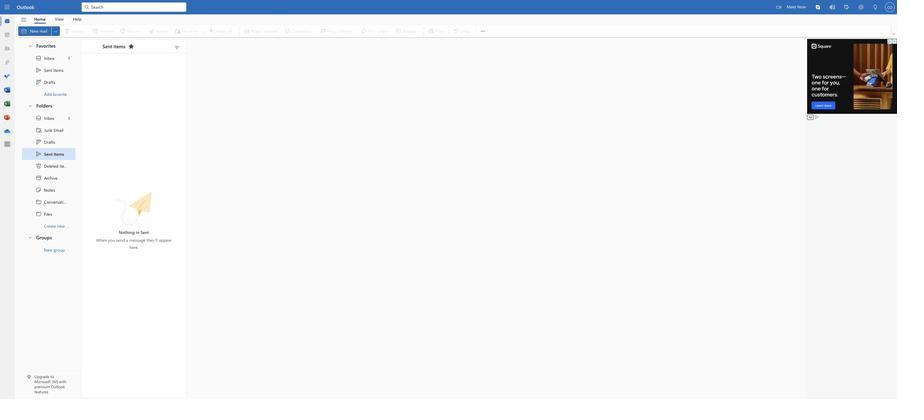 Task type: describe. For each thing, give the bounding box(es) containing it.
favorite
[[53, 91, 67, 97]]

 button
[[126, 42, 136, 51]]

now
[[798, 4, 807, 10]]

 tree item for 
[[22, 112, 76, 124]]

items for  tree item
[[60, 163, 70, 169]]

outlook link
[[17, 0, 34, 14]]

sent inside favorites tree
[[44, 67, 52, 73]]

help
[[73, 16, 82, 22]]

archive
[[44, 175, 58, 181]]

ad
[[809, 115, 813, 119]]

upgrade
[[34, 374, 49, 380]]

 button for folders
[[25, 100, 35, 111]]

 for  files
[[36, 211, 42, 217]]

view button
[[50, 14, 68, 24]]

message list section
[[82, 38, 187, 399]]

application containing outlook
[[0, 0, 898, 399]]

folder
[[66, 223, 77, 229]]

add favorite tree item
[[22, 88, 76, 100]]

Search for email, meetings, files and more. field
[[91, 4, 183, 10]]

 search field
[[82, 0, 187, 13]]

meet
[[787, 4, 797, 10]]

 tree item for 
[[22, 52, 76, 64]]

when
[[96, 238, 107, 243]]

 for folders
[[28, 103, 33, 108]]

excel image
[[4, 101, 10, 107]]

create
[[44, 223, 56, 229]]

 junk email
[[36, 127, 63, 133]]

2  tree item from the top
[[22, 208, 76, 220]]

mail image
[[4, 18, 10, 24]]

home button
[[30, 14, 50, 24]]

co image
[[886, 2, 896, 12]]

 tree item
[[22, 124, 76, 136]]

create new folder
[[44, 223, 77, 229]]

new inside  new mail
[[30, 28, 38, 34]]

files
[[44, 211, 52, 217]]

people image
[[4, 46, 10, 52]]

move & delete group
[[18, 25, 204, 37]]

 tree item for 
[[22, 136, 76, 148]]

group
[[54, 247, 65, 253]]

outlook inside upgrade to microsoft 365 with premium outlook features
[[51, 385, 65, 390]]

message
[[129, 238, 146, 243]]


[[84, 4, 90, 10]]

nothing in sent when you send a message they'll appear here.
[[96, 230, 172, 250]]


[[36, 187, 42, 193]]


[[36, 163, 42, 169]]


[[831, 5, 836, 10]]

365
[[52, 379, 58, 385]]


[[174, 45, 180, 51]]

 for favorites
[[28, 43, 33, 48]]

help button
[[69, 14, 86, 24]]

 button
[[51, 26, 60, 36]]

add
[[44, 91, 52, 97]]

word image
[[4, 87, 10, 93]]

 conversation history
[[36, 199, 83, 205]]

 button
[[477, 25, 489, 37]]

 inside tree
[[36, 151, 42, 157]]

 drafts for 
[[36, 79, 55, 85]]

send
[[116, 238, 125, 243]]

 button
[[869, 0, 884, 15]]

 for groups
[[28, 235, 33, 240]]

view
[[55, 16, 64, 22]]

items for 1st  tree item from the bottom
[[54, 151, 64, 157]]

 new mail
[[21, 28, 47, 34]]

you
[[108, 238, 115, 243]]


[[480, 28, 486, 34]]

mail
[[40, 28, 47, 34]]

more apps image
[[4, 142, 10, 148]]

favorites
[[36, 43, 56, 49]]

set your advertising preferences image
[[816, 115, 820, 120]]

 sent items for 1st  tree item from the bottom
[[36, 151, 64, 157]]

in
[[136, 230, 139, 235]]

 inbox for 
[[36, 55, 54, 61]]

items inside the sent items 
[[114, 43, 126, 49]]

sent inside nothing in sent when you send a message they'll appear here.
[[141, 230, 149, 235]]

 button for favorites
[[25, 40, 35, 51]]

premium
[[34, 385, 50, 390]]

files image
[[4, 60, 10, 66]]

powerpoint image
[[4, 115, 10, 121]]

new inside new group "tree item"
[[44, 247, 52, 253]]

to
[[50, 374, 54, 380]]

drafts for 
[[44, 79, 55, 85]]

new
[[57, 223, 65, 229]]

 drafts for 
[[36, 139, 55, 145]]



Task type: locate. For each thing, give the bounding box(es) containing it.
history
[[70, 199, 83, 205]]

1 horizontal spatial new
[[44, 247, 52, 253]]

1 for 
[[68, 115, 70, 121]]

1 vertical spatial inbox
[[44, 115, 54, 121]]

drafts for 
[[44, 139, 55, 145]]

 button down  new mail
[[25, 40, 35, 51]]

0 vertical spatial  sent items
[[36, 67, 64, 73]]

2 inbox from the top
[[44, 115, 54, 121]]

inbox for 
[[44, 55, 54, 61]]

 button for groups
[[25, 232, 35, 243]]

1  from the top
[[36, 67, 42, 73]]

 down favorites
[[36, 55, 42, 61]]

 tree item
[[22, 160, 76, 172]]

 tree item up deleted
[[22, 148, 76, 160]]

drafts up add favorite tree item
[[44, 79, 55, 85]]

 button inside favorites tree item
[[25, 40, 35, 51]]

 tree item down notes
[[22, 196, 83, 208]]

0 vertical spatial  button
[[25, 40, 35, 51]]

items up favorite
[[53, 67, 64, 73]]

upgrade to microsoft 365 with premium outlook features
[[34, 374, 67, 395]]

sent down move & delete group
[[103, 43, 112, 49]]

0 horizontal spatial outlook
[[17, 4, 34, 10]]

 drafts down junk
[[36, 139, 55, 145]]

tab list containing home
[[30, 14, 86, 24]]


[[36, 67, 42, 73], [36, 151, 42, 157]]

2 vertical spatial  button
[[25, 232, 35, 243]]

 inside favorites tree
[[36, 79, 42, 85]]

 button
[[892, 31, 897, 37]]

1 vertical spatial 
[[36, 151, 42, 157]]

 notes
[[36, 187, 55, 193]]

1 vertical spatial 
[[36, 115, 42, 121]]

 button
[[855, 0, 869, 15]]

1 vertical spatial 1
[[68, 115, 70, 121]]

onedrive image
[[4, 129, 10, 135]]

0 vertical spatial 
[[36, 67, 42, 73]]

new group
[[44, 247, 65, 253]]

left-rail-appbar navigation
[[1, 14, 13, 139]]

2  button from the top
[[25, 100, 35, 111]]

1 vertical spatial new
[[44, 247, 52, 253]]


[[21, 17, 27, 23]]

add favorite
[[44, 91, 67, 97]]

0 vertical spatial 
[[36, 199, 42, 205]]

 for 
[[36, 115, 42, 121]]

 sent items up  tree item
[[36, 151, 64, 157]]

2  tree item from the top
[[22, 136, 76, 148]]


[[36, 127, 42, 133]]

inbox inside tree
[[44, 115, 54, 121]]

1 vertical spatial  inbox
[[36, 115, 54, 121]]

 up 
[[36, 115, 42, 121]]


[[53, 29, 58, 34], [28, 43, 33, 48], [28, 103, 33, 108], [28, 235, 33, 240]]

 left folders
[[28, 103, 33, 108]]

 inside tree
[[36, 115, 42, 121]]

sent up the 'add'
[[44, 67, 52, 73]]

inbox up the  junk email
[[44, 115, 54, 121]]

 inside favorites tree
[[36, 55, 42, 61]]

2  from the top
[[36, 151, 42, 157]]

features
[[34, 390, 48, 395]]

tab list
[[30, 14, 86, 24]]

conversation
[[44, 199, 68, 205]]

 inside favorites tree item
[[28, 43, 33, 48]]

tags group
[[241, 25, 423, 37]]

 for 
[[36, 139, 42, 145]]

 tree item for 
[[22, 76, 76, 88]]

 inbox
[[36, 55, 54, 61], [36, 115, 54, 121]]


[[845, 5, 850, 10]]

application
[[0, 0, 898, 399]]

 inside folders tree item
[[28, 103, 33, 108]]

 up add favorite tree item
[[36, 79, 42, 85]]

to do image
[[4, 73, 10, 79]]

home
[[34, 16, 46, 22]]

1 inbox from the top
[[44, 55, 54, 61]]

2  sent items from the top
[[36, 151, 64, 157]]

 drafts up the 'add'
[[36, 79, 55, 85]]


[[36, 55, 42, 61], [36, 115, 42, 121]]

tab list inside application
[[30, 14, 86, 24]]

 for 
[[36, 55, 42, 61]]

0 vertical spatial 
[[36, 79, 42, 85]]

 sent items
[[36, 67, 64, 73], [36, 151, 64, 157]]


[[36, 79, 42, 85], [36, 139, 42, 145]]

 inside favorites tree
[[36, 67, 42, 73]]

 tree item up the 'add'
[[22, 76, 76, 88]]

1  tree item from the top
[[22, 52, 76, 64]]

here.
[[130, 245, 139, 250]]

 tree item
[[22, 172, 76, 184]]

 inbox inside tree
[[36, 115, 54, 121]]

 drafts
[[36, 79, 55, 85], [36, 139, 55, 145]]

 inbox for 
[[36, 115, 54, 121]]

1 vertical spatial  sent items
[[36, 151, 64, 157]]

 down 
[[36, 199, 42, 205]]

0 vertical spatial drafts
[[44, 79, 55, 85]]

 for  conversation history
[[36, 199, 42, 205]]

1 down favorites tree item
[[68, 55, 70, 61]]

0 vertical spatial outlook
[[17, 4, 34, 10]]

 down 
[[36, 139, 42, 145]]

outlook down the 'to'
[[51, 385, 65, 390]]

 button
[[840, 0, 855, 15]]

 right mail
[[53, 29, 58, 34]]

 button
[[172, 43, 182, 52]]

1 inside favorites tree
[[68, 55, 70, 61]]

items up the  deleted items
[[54, 151, 64, 157]]

1 down folders tree item
[[68, 115, 70, 121]]

drafts inside favorites tree
[[44, 79, 55, 85]]

 archive
[[36, 175, 58, 181]]

 tree item up junk
[[22, 112, 76, 124]]

 tree item
[[22, 76, 76, 88], [22, 136, 76, 148]]

 tree item
[[22, 196, 83, 208], [22, 208, 76, 220]]

 tree item down favorites
[[22, 52, 76, 64]]

items inside the  deleted items
[[60, 163, 70, 169]]

drafts
[[44, 79, 55, 85], [44, 139, 55, 145]]

items
[[114, 43, 126, 49], [53, 67, 64, 73], [54, 151, 64, 157], [60, 163, 70, 169]]

0 horizontal spatial new
[[30, 28, 38, 34]]

calendar image
[[4, 32, 10, 38]]

new left mail
[[30, 28, 38, 34]]

0 vertical spatial 
[[36, 55, 42, 61]]

sent inside the sent items 
[[103, 43, 112, 49]]

 files
[[36, 211, 52, 217]]

folders tree item
[[22, 100, 76, 112]]

1 vertical spatial 
[[36, 139, 42, 145]]

1 vertical spatial  tree item
[[22, 148, 76, 160]]


[[36, 175, 42, 181]]

1 vertical spatial 
[[36, 211, 42, 217]]

1  tree item from the top
[[22, 196, 83, 208]]

2  from the top
[[36, 139, 42, 145]]

 inbox inside favorites tree
[[36, 55, 54, 61]]

 sent items inside favorites tree
[[36, 67, 64, 73]]

2  from the top
[[36, 115, 42, 121]]

1  tree item from the top
[[22, 76, 76, 88]]

1 inside tree
[[68, 115, 70, 121]]

inbox inside favorites tree
[[44, 55, 54, 61]]


[[36, 199, 42, 205], [36, 211, 42, 217]]


[[860, 5, 864, 10]]

sent items 
[[103, 43, 134, 49]]

1 vertical spatial  tree item
[[22, 112, 76, 124]]

deleted
[[44, 163, 59, 169]]

they'll
[[147, 238, 158, 243]]

groups
[[36, 235, 52, 241]]

inbox
[[44, 55, 54, 61], [44, 115, 54, 121]]

 sent items for 2nd  tree item from the bottom
[[36, 67, 64, 73]]


[[777, 5, 782, 10]]

 button inside folders tree item
[[25, 100, 35, 111]]

1 1 from the top
[[68, 55, 70, 61]]

0 vertical spatial inbox
[[44, 55, 54, 61]]

drafts inside tree
[[44, 139, 55, 145]]

items inside favorites tree
[[53, 67, 64, 73]]

items for 2nd  tree item from the bottom
[[53, 67, 64, 73]]

junk
[[44, 127, 52, 133]]

2  inbox from the top
[[36, 115, 54, 121]]

nothing
[[119, 230, 135, 235]]

 left files
[[36, 211, 42, 217]]

outlook up 
[[17, 4, 34, 10]]

premium features image
[[27, 375, 31, 380]]

microsoft
[[34, 379, 51, 385]]

0 vertical spatial  tree item
[[22, 52, 76, 64]]


[[874, 5, 879, 10]]

 drafts inside favorites tree
[[36, 79, 55, 85]]

 button
[[25, 40, 35, 51], [25, 100, 35, 111], [25, 232, 35, 243]]

sent right the in
[[141, 230, 149, 235]]

sent up  tree item
[[44, 151, 53, 157]]

tree
[[22, 112, 83, 232]]

 tree item
[[22, 52, 76, 64], [22, 112, 76, 124]]


[[21, 28, 27, 34]]

1 vertical spatial outlook
[[51, 385, 65, 390]]

 tree item down junk
[[22, 136, 76, 148]]

meet now
[[787, 4, 807, 10]]

 button inside groups tree item
[[25, 232, 35, 243]]

1 for 
[[68, 55, 70, 61]]

drafts down the  junk email
[[44, 139, 55, 145]]

0 vertical spatial  inbox
[[36, 55, 54, 61]]

1 vertical spatial  tree item
[[22, 136, 76, 148]]

0 vertical spatial new
[[30, 28, 38, 34]]

 tree item up create
[[22, 208, 76, 220]]

1  sent items from the top
[[36, 67, 64, 73]]

0 vertical spatial 1
[[68, 55, 70, 61]]

1  from the top
[[36, 199, 42, 205]]

items left  button
[[114, 43, 126, 49]]

sent items heading
[[95, 40, 136, 53]]

 button
[[18, 15, 30, 25]]

3  button from the top
[[25, 232, 35, 243]]

groups tree item
[[22, 232, 76, 244]]

0 vertical spatial  tree item
[[22, 64, 76, 76]]

 inside dropdown button
[[53, 29, 58, 34]]

 left the groups
[[28, 235, 33, 240]]

outlook banner
[[0, 0, 898, 15]]

appear
[[159, 238, 172, 243]]

1 vertical spatial  drafts
[[36, 139, 55, 145]]

1  inbox from the top
[[36, 55, 54, 61]]

notes
[[44, 187, 55, 193]]

2  tree item from the top
[[22, 112, 76, 124]]

email
[[54, 127, 63, 133]]

 sent items down favorites tree item
[[36, 67, 64, 73]]


[[816, 5, 821, 10]]

0 vertical spatial  tree item
[[22, 76, 76, 88]]

2  tree item from the top
[[22, 148, 76, 160]]

1  tree item from the top
[[22, 64, 76, 76]]

new left "group"
[[44, 247, 52, 253]]

 tree item
[[22, 184, 76, 196]]

 tree item
[[22, 64, 76, 76], [22, 148, 76, 160]]

1 drafts from the top
[[44, 79, 55, 85]]

2  from the top
[[36, 211, 42, 217]]

 inbox up junk
[[36, 115, 54, 121]]

1 horizontal spatial outlook
[[51, 385, 65, 390]]

1  from the top
[[36, 55, 42, 61]]

 button
[[826, 0, 840, 15]]

2 1 from the top
[[68, 115, 70, 121]]

inbox down favorites tree item
[[44, 55, 54, 61]]

 down favorites
[[36, 67, 42, 73]]

 for 
[[36, 79, 42, 85]]

0 vertical spatial  drafts
[[36, 79, 55, 85]]

1  drafts from the top
[[36, 79, 55, 85]]

new
[[30, 28, 38, 34], [44, 247, 52, 253]]

 down  new mail
[[28, 43, 33, 48]]

 button left folders
[[25, 100, 35, 111]]

new group tree item
[[22, 244, 76, 256]]

1 vertical spatial  button
[[25, 100, 35, 111]]

tree containing 
[[22, 112, 83, 232]]

sent inside tree
[[44, 151, 53, 157]]

a
[[126, 238, 128, 243]]


[[893, 33, 896, 36]]


[[128, 43, 134, 49]]

 button left the groups
[[25, 232, 35, 243]]

2  drafts from the top
[[36, 139, 55, 145]]

outlook
[[17, 4, 34, 10], [51, 385, 65, 390]]

 up  at top
[[36, 151, 42, 157]]

create new folder tree item
[[22, 220, 77, 232]]

 inside groups tree item
[[28, 235, 33, 240]]

items right deleted
[[60, 163, 70, 169]]

 deleted items
[[36, 163, 70, 169]]

 drafts inside tree
[[36, 139, 55, 145]]

2 drafts from the top
[[44, 139, 55, 145]]

 tree item down favorites tree item
[[22, 64, 76, 76]]

 sent items inside tree
[[36, 151, 64, 157]]

favorites tree item
[[22, 40, 76, 52]]

1 vertical spatial drafts
[[44, 139, 55, 145]]

folders
[[36, 103, 52, 109]]

1  from the top
[[36, 79, 42, 85]]

 inbox down favorites
[[36, 55, 54, 61]]

with
[[59, 379, 67, 385]]

outlook inside banner
[[17, 4, 34, 10]]

inbox for 
[[44, 115, 54, 121]]

 button
[[812, 0, 826, 14]]

sent
[[103, 43, 112, 49], [44, 67, 52, 73], [44, 151, 53, 157], [141, 230, 149, 235]]

favorites tree
[[22, 38, 76, 100]]

1  button from the top
[[25, 40, 35, 51]]



Task type: vqa. For each thing, say whether or not it's contained in the screenshot.


